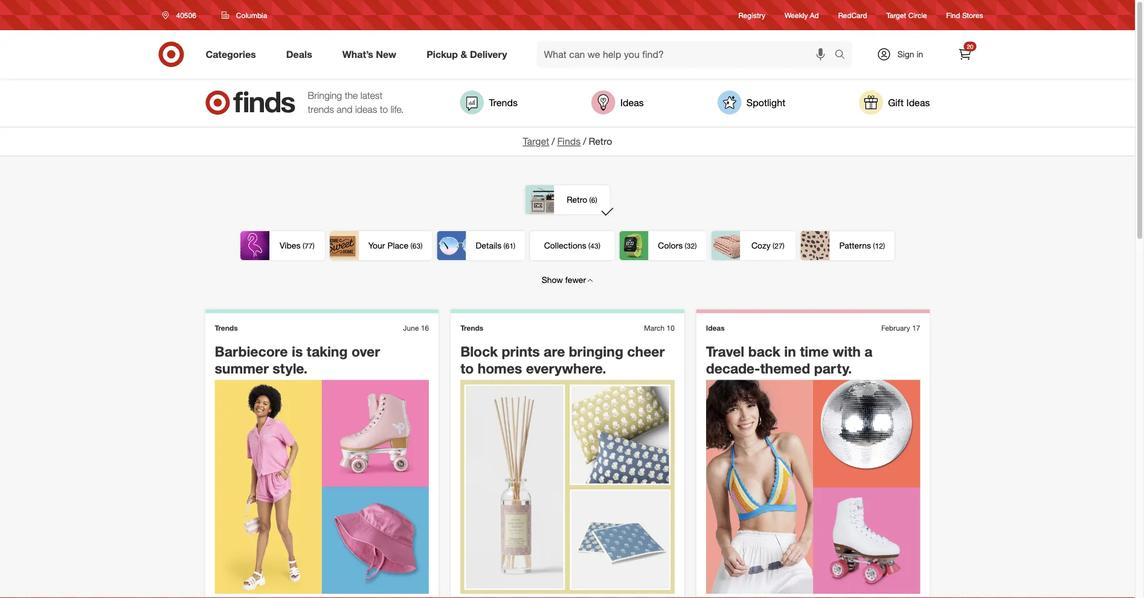 Task type: locate. For each thing, give the bounding box(es) containing it.
to inside bringing the latest trends and ideas to life.
[[380, 104, 388, 115]]

0 vertical spatial in
[[917, 49, 924, 60]]

a
[[865, 343, 873, 360]]

travel back in time with a decade-themed party. image
[[706, 380, 921, 595]]

) right cozy at the right
[[783, 242, 785, 251]]

redcard link
[[839, 10, 867, 20]]

retro right finds
[[589, 136, 612, 147]]

colors
[[658, 240, 683, 251]]

show fewer link
[[528, 266, 607, 295]]

1 horizontal spatial /
[[583, 136, 586, 147]]

What can we help you find? suggestions appear below search field
[[537, 41, 838, 68]]

retro
[[589, 136, 612, 147], [567, 194, 587, 205]]

) right colors on the top right of the page
[[695, 242, 697, 251]]

1 vertical spatial target
[[523, 136, 549, 147]]

target left finds
[[523, 136, 549, 147]]

/ left finds link
[[552, 136, 555, 147]]

) for vibes
[[313, 242, 315, 251]]

to down block
[[461, 361, 474, 377]]

1 vertical spatial to
[[461, 361, 474, 377]]

block prints are bringing cheer to homes everywhere.
[[461, 343, 665, 377]]

block prints are bringing cheer to homes everywhere. image
[[461, 380, 675, 595]]

pickup & delivery link
[[416, 41, 522, 68]]

bringing the latest trends and ideas to life.
[[308, 90, 404, 115]]

0 horizontal spatial to
[[380, 104, 388, 115]]

registry link
[[739, 10, 766, 20]]

your
[[368, 240, 385, 251]]

bringing
[[569, 343, 624, 360]]

2 horizontal spatial ideas
[[907, 97, 930, 109]]

decade-
[[706, 361, 760, 377]]

0 horizontal spatial target
[[523, 136, 549, 147]]

themed
[[760, 361, 810, 377]]

&
[[461, 48, 467, 60]]

1 / from the left
[[552, 136, 555, 147]]

1 vertical spatial retro
[[567, 194, 587, 205]]

trends down delivery
[[489, 97, 518, 109]]

( for cozy
[[773, 242, 775, 251]]

12
[[875, 242, 883, 251]]

to left life.
[[380, 104, 388, 115]]

( for patterns
[[873, 242, 875, 251]]

trends
[[489, 97, 518, 109], [215, 324, 238, 333], [461, 324, 484, 333]]

ideas inside ideas link
[[621, 97, 644, 109]]

retro left 6
[[567, 194, 587, 205]]

20
[[967, 43, 974, 50]]

( for retro
[[590, 196, 591, 205]]

in right the sign
[[917, 49, 924, 60]]

stores
[[963, 11, 983, 20]]

( for vibes
[[303, 242, 305, 251]]

find
[[947, 11, 961, 20]]

barbiecore is taking over summer style.
[[215, 343, 380, 377]]

( right colors on the top right of the page
[[685, 242, 687, 251]]

32
[[687, 242, 695, 251]]

in
[[917, 49, 924, 60], [784, 343, 796, 360]]

( right place
[[411, 242, 413, 251]]

) right place
[[421, 242, 423, 251]]

target
[[887, 11, 907, 20], [523, 136, 549, 147]]

trends for block prints are bringing cheer to homes everywhere.
[[461, 324, 484, 333]]

travel
[[706, 343, 745, 360]]

) right 'patterns'
[[883, 242, 885, 251]]

) for patterns
[[883, 242, 885, 251]]

deals link
[[276, 41, 327, 68]]

bringing
[[308, 90, 342, 102]]

february
[[882, 324, 910, 333]]

( right details
[[504, 242, 506, 251]]

( inside patterns ( 12 )
[[873, 242, 875, 251]]

trends up block
[[461, 324, 484, 333]]

( right cozy at the right
[[773, 242, 775, 251]]

( right vibes
[[303, 242, 305, 251]]

delivery
[[470, 48, 507, 60]]

6
[[591, 196, 596, 205]]

travel back in time with a decade-themed party.
[[706, 343, 873, 377]]

1 horizontal spatial target
[[887, 11, 907, 20]]

vibes ( 77 )
[[280, 240, 315, 251]]

( inside your place ( 63 )
[[411, 242, 413, 251]]

) inside the details ( 61 )
[[514, 242, 516, 251]]

what's new link
[[332, 41, 412, 68]]

1 horizontal spatial retro
[[589, 136, 612, 147]]

1 horizontal spatial to
[[461, 361, 474, 377]]

( up 43
[[590, 196, 591, 205]]

barbiecore
[[215, 343, 288, 360]]

( inside colors ( 32 )
[[685, 242, 687, 251]]

barbiecore is taking over summer style. image
[[215, 380, 429, 595]]

0 horizontal spatial ideas
[[621, 97, 644, 109]]

1 horizontal spatial trends
[[461, 324, 484, 333]]

17
[[913, 324, 921, 333]]

ideas
[[621, 97, 644, 109], [907, 97, 930, 109], [706, 324, 725, 333]]

in up themed
[[784, 343, 796, 360]]

) inside the 'retro ( 6 )'
[[596, 196, 597, 205]]

( right collections
[[589, 242, 591, 251]]

/ right finds link
[[583, 136, 586, 147]]

trends
[[308, 104, 334, 115]]

categories
[[206, 48, 256, 60]]

) right vibes
[[313, 242, 315, 251]]

1 vertical spatial in
[[784, 343, 796, 360]]

( inside collections ( 43 )
[[589, 242, 591, 251]]

finds link
[[557, 136, 581, 147]]

( right 'patterns'
[[873, 242, 875, 251]]

details
[[476, 240, 502, 251]]

) inside cozy ( 27 )
[[783, 242, 785, 251]]

)
[[596, 196, 597, 205], [313, 242, 315, 251], [421, 242, 423, 251], [514, 242, 516, 251], [599, 242, 601, 251], [695, 242, 697, 251], [783, 242, 785, 251], [883, 242, 885, 251]]

27
[[775, 242, 783, 251]]

) right details
[[514, 242, 516, 251]]

0 horizontal spatial trends
[[215, 324, 238, 333]]

june 16
[[403, 324, 429, 333]]

0 horizontal spatial retro
[[567, 194, 587, 205]]

) up 43
[[596, 196, 597, 205]]

( inside cozy ( 27 )
[[773, 242, 775, 251]]

target left circle
[[887, 11, 907, 20]]

2 horizontal spatial trends
[[489, 97, 518, 109]]

( for details
[[504, 242, 506, 251]]

style.
[[273, 361, 308, 377]]

target circle
[[887, 11, 927, 20]]

show
[[542, 275, 563, 285]]

) inside patterns ( 12 )
[[883, 242, 885, 251]]

trends link
[[460, 91, 518, 115]]

) inside colors ( 32 )
[[695, 242, 697, 251]]

0 vertical spatial to
[[380, 104, 388, 115]]

target circle link
[[887, 10, 927, 20]]

0 vertical spatial target
[[887, 11, 907, 20]]

/
[[552, 136, 555, 147], [583, 136, 586, 147]]

party.
[[814, 361, 852, 377]]

( inside the details ( 61 )
[[504, 242, 506, 251]]

back
[[748, 343, 781, 360]]

( inside the 'retro ( 6 )'
[[590, 196, 591, 205]]

) inside "vibes ( 77 )"
[[313, 242, 315, 251]]

vibes
[[280, 240, 301, 251]]

43
[[591, 242, 599, 251]]

) for colors
[[695, 242, 697, 251]]

life.
[[391, 104, 404, 115]]

trends up the barbiecore
[[215, 324, 238, 333]]

( inside "vibes ( 77 )"
[[303, 242, 305, 251]]

fewer
[[565, 275, 586, 285]]

0 horizontal spatial /
[[552, 136, 555, 147]]

0 horizontal spatial in
[[784, 343, 796, 360]]

gift
[[888, 97, 904, 109]]

everywhere.
[[526, 361, 606, 377]]

over
[[352, 343, 380, 360]]

) inside collections ( 43 )
[[599, 242, 601, 251]]

) right collections
[[599, 242, 601, 251]]

find stores
[[947, 11, 983, 20]]

ideas link
[[592, 91, 644, 115]]



Task type: vqa. For each thing, say whether or not it's contained in the screenshot.


Task type: describe. For each thing, give the bounding box(es) containing it.
details ( 61 )
[[476, 240, 516, 251]]

with
[[833, 343, 861, 360]]

spotlight link
[[718, 91, 786, 115]]

10
[[667, 324, 675, 333]]

target for target circle
[[887, 11, 907, 20]]

sign in
[[898, 49, 924, 60]]

the
[[345, 90, 358, 102]]

deals
[[286, 48, 312, 60]]

march 10
[[644, 324, 675, 333]]

are
[[544, 343, 565, 360]]

new
[[376, 48, 396, 60]]

) for collections
[[599, 242, 601, 251]]

is
[[292, 343, 303, 360]]

block
[[461, 343, 498, 360]]

cheer
[[627, 343, 665, 360]]

prints
[[502, 343, 540, 360]]

search
[[829, 50, 858, 61]]

trends for barbiecore is taking over summer style.
[[215, 324, 238, 333]]

cozy ( 27 )
[[752, 240, 785, 251]]

taking
[[307, 343, 348, 360]]

spotlight
[[747, 97, 786, 109]]

what's new
[[342, 48, 396, 60]]

gift ideas link
[[859, 91, 930, 115]]

summer
[[215, 361, 269, 377]]

february 17
[[882, 324, 921, 333]]

collections ( 43 )
[[544, 240, 601, 251]]

1 horizontal spatial in
[[917, 49, 924, 60]]

2 / from the left
[[583, 136, 586, 147]]

categories link
[[195, 41, 271, 68]]

homes
[[478, 361, 522, 377]]

) for cozy
[[783, 242, 785, 251]]

pickup
[[427, 48, 458, 60]]

20 link
[[952, 41, 979, 68]]

target / finds / retro
[[523, 136, 612, 147]]

target for target / finds / retro
[[523, 136, 549, 147]]

time
[[800, 343, 829, 360]]

in inside travel back in time with a decade-themed party.
[[784, 343, 796, 360]]

march
[[644, 324, 665, 333]]

june
[[403, 324, 419, 333]]

search button
[[829, 41, 858, 70]]

collections
[[544, 240, 587, 251]]

your place ( 63 )
[[368, 240, 423, 251]]

sign
[[898, 49, 915, 60]]

ad
[[810, 11, 819, 20]]

weekly ad link
[[785, 10, 819, 20]]

40506 button
[[154, 4, 209, 26]]

show fewer
[[542, 275, 586, 285]]

redcard
[[839, 11, 867, 20]]

columbia
[[236, 11, 267, 20]]

1 horizontal spatial ideas
[[706, 324, 725, 333]]

latest
[[361, 90, 383, 102]]

gift ideas
[[888, 97, 930, 109]]

what's
[[342, 48, 373, 60]]

weekly ad
[[785, 11, 819, 20]]

place
[[388, 240, 409, 251]]

) for retro
[[596, 196, 597, 205]]

77
[[305, 242, 313, 251]]

circle
[[909, 11, 927, 20]]

0 vertical spatial retro
[[589, 136, 612, 147]]

to inside the block prints are bringing cheer to homes everywhere.
[[461, 361, 474, 377]]

target finds image
[[205, 91, 296, 115]]

registry
[[739, 11, 766, 20]]

colors ( 32 )
[[658, 240, 697, 251]]

weekly
[[785, 11, 808, 20]]

cozy
[[752, 240, 771, 251]]

( for collections
[[589, 242, 591, 251]]

61
[[506, 242, 514, 251]]

) inside your place ( 63 )
[[421, 242, 423, 251]]

patterns ( 12 )
[[840, 240, 885, 251]]

columbia button
[[214, 4, 275, 26]]

sign in link
[[867, 41, 942, 68]]

16
[[421, 324, 429, 333]]

retro ( 6 )
[[567, 194, 597, 205]]

and
[[337, 104, 353, 115]]

( for colors
[[685, 242, 687, 251]]

) for details
[[514, 242, 516, 251]]

40506
[[176, 11, 196, 20]]

pickup & delivery
[[427, 48, 507, 60]]

ideas inside gift ideas link
[[907, 97, 930, 109]]

63
[[413, 242, 421, 251]]



